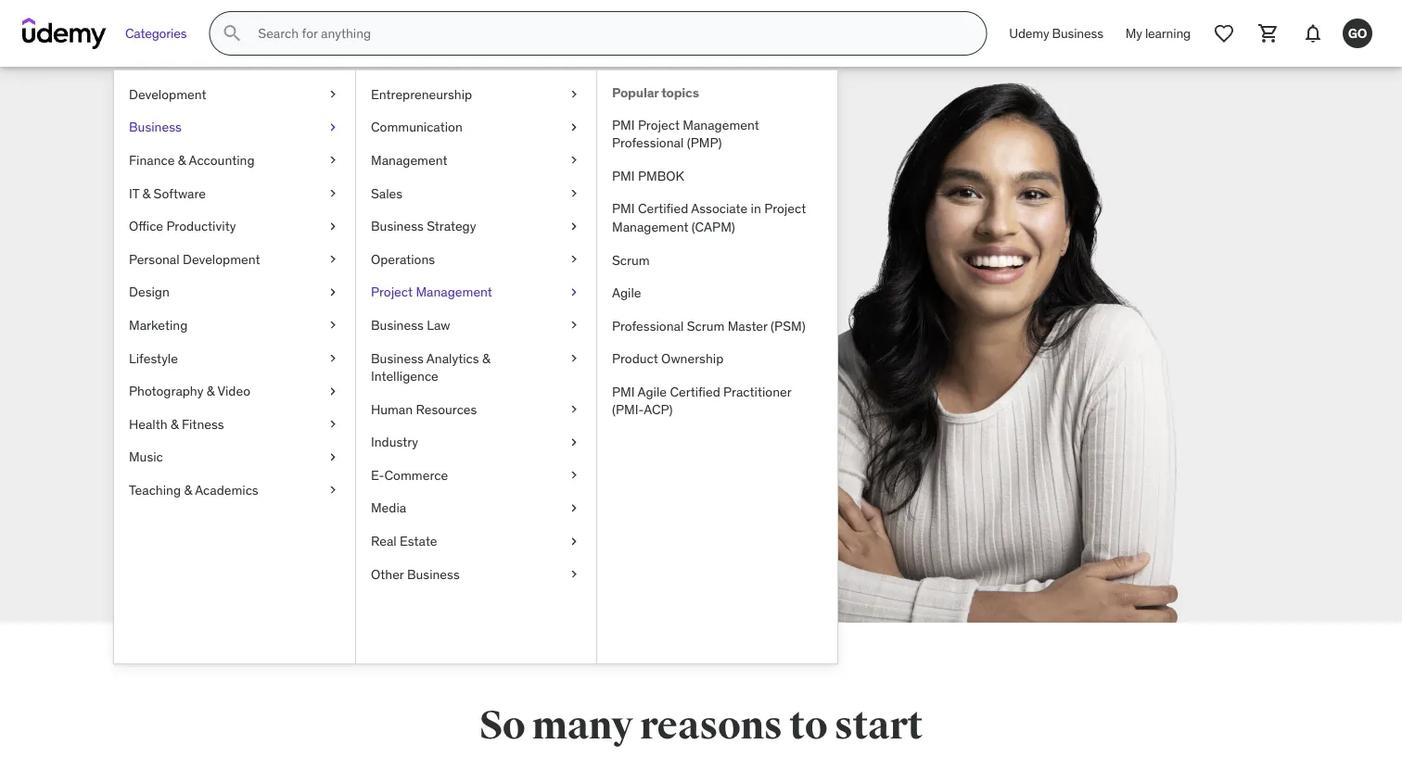 Task type: locate. For each thing, give the bounding box(es) containing it.
business inside the business analytics & intelligence
[[371, 350, 424, 367]]

xsmall image inside communication link
[[567, 118, 582, 137]]

e-commerce
[[371, 467, 448, 484]]

xsmall image for business law
[[567, 316, 582, 335]]

professional inside 'link'
[[612, 318, 684, 334]]

resources
[[416, 401, 477, 418]]

professional up pmi pmbok
[[612, 134, 684, 151]]

xsmall image for operations
[[567, 250, 582, 269]]

0 vertical spatial certified
[[638, 200, 689, 217]]

1 vertical spatial scrum
[[687, 318, 725, 334]]

scrum down the agile link
[[687, 318, 725, 334]]

professional up product
[[612, 318, 684, 334]]

4 pmi from the top
[[612, 384, 635, 400]]

industry link
[[356, 426, 597, 459]]

business analytics & intelligence link
[[356, 342, 597, 393]]

management inside pmi certified associate in project management (capm)
[[612, 219, 689, 235]]

accounting
[[189, 152, 255, 169]]

xsmall image inside industry link
[[567, 434, 582, 452]]

xsmall image inside human resources link
[[567, 401, 582, 419]]

project right in
[[765, 200, 806, 217]]

an
[[209, 347, 228, 369]]

pmi pmbok link
[[597, 160, 838, 193]]

1 professional from the top
[[612, 134, 684, 151]]

business up change
[[371, 317, 424, 334]]

wishlist image
[[1213, 22, 1236, 45]]

pmi left pmbok
[[612, 167, 635, 184]]

xsmall image
[[326, 85, 340, 104], [326, 118, 340, 137], [567, 151, 582, 170], [326, 184, 340, 203], [567, 184, 582, 203], [326, 217, 340, 236], [326, 250, 340, 269], [567, 250, 582, 269], [567, 283, 582, 302], [326, 383, 340, 401], [567, 401, 582, 419], [567, 434, 582, 452], [567, 467, 582, 485], [326, 482, 340, 500], [567, 500, 582, 518], [567, 533, 582, 551]]

xsmall image inside the marketing link
[[326, 316, 340, 335]]

xsmall image inside "finance & accounting" "link"
[[326, 151, 340, 170]]

pmi down popular
[[612, 116, 635, 133]]

management up (pmp)
[[683, 116, 760, 133]]

so
[[480, 702, 525, 751]]

& right teaching
[[184, 482, 192, 499]]

many
[[532, 702, 633, 751]]

certified
[[638, 200, 689, 217], [670, 384, 721, 400]]

health & fitness link
[[114, 408, 355, 441]]

estate
[[400, 533, 437, 550]]

with
[[139, 283, 237, 341]]

sales link
[[356, 177, 597, 210]]

& inside the business analytics & intelligence
[[482, 350, 490, 367]]

intelligence
[[371, 368, 439, 385]]

1 vertical spatial agile
[[638, 384, 667, 400]]

project management
[[371, 284, 493, 301]]

xsmall image inside project management link
[[567, 283, 582, 302]]

& for accounting
[[178, 152, 186, 169]]

pmi inside pmi certified associate in project management (capm)
[[612, 200, 635, 217]]

xsmall image for teaching & academics
[[326, 482, 340, 500]]

xsmall image inside teaching & academics link
[[326, 482, 340, 500]]

2 professional from the top
[[612, 318, 684, 334]]

1 vertical spatial certified
[[670, 384, 721, 400]]

operations
[[371, 251, 435, 268]]

management down pmi pmbok
[[612, 219, 689, 235]]

xsmall image for entrepreneurship
[[567, 85, 582, 104]]

development down office productivity 'link'
[[183, 251, 260, 268]]

instructor
[[232, 347, 308, 369]]

marketing
[[129, 317, 188, 334]]

xsmall image for music
[[326, 449, 340, 467]]

pmi agile certified practitioner (pmi-acp) link
[[597, 376, 838, 427]]

office productivity
[[129, 218, 236, 235]]

pmi pmbok
[[612, 167, 685, 184]]

acp)
[[644, 402, 673, 419]]

communication
[[371, 119, 463, 136]]

1 vertical spatial project
[[765, 200, 806, 217]]

3 pmi from the top
[[612, 200, 635, 217]]

teaching
[[129, 482, 181, 499]]

pmi for pmi project management professional (pmp)
[[612, 116, 635, 133]]

photography & video
[[129, 383, 250, 400]]

1 vertical spatial professional
[[612, 318, 684, 334]]

media
[[371, 500, 406, 517]]

xsmall image inside "management" link
[[567, 151, 582, 170]]

& right health
[[171, 416, 179, 433]]

project management element
[[597, 71, 838, 664]]

& inside "link"
[[178, 152, 186, 169]]

xsmall image inside development link
[[326, 85, 340, 104]]

and
[[312, 347, 342, 369]]

professional inside pmi project management professional (pmp)
[[612, 134, 684, 151]]

& right it
[[142, 185, 150, 202]]

xsmall image for real estate
[[567, 533, 582, 551]]

project management link
[[356, 276, 597, 309]]

submit search image
[[221, 22, 243, 45]]

management inside pmi project management professional (pmp)
[[683, 116, 760, 133]]

xsmall image for personal development
[[326, 250, 340, 269]]

xsmall image inside sales link
[[567, 184, 582, 203]]

professional scrum master (psm) link
[[597, 310, 838, 343]]

xsmall image for sales
[[567, 184, 582, 203]]

business up the operations
[[371, 218, 424, 235]]

scrum down pmi pmbok
[[612, 252, 650, 268]]

(pmi-
[[612, 402, 644, 419]]

pmi inside 'pmi agile certified practitioner (pmi-acp)'
[[612, 384, 635, 400]]

agile
[[612, 285, 641, 301], [638, 384, 667, 400]]

music link
[[114, 441, 355, 474]]

become
[[139, 347, 205, 369]]

business up intelligence
[[371, 350, 424, 367]]

popular
[[612, 84, 659, 101]]

xsmall image inside media link
[[567, 500, 582, 518]]

business for business strategy
[[371, 218, 424, 235]]

xsmall image inside other business link
[[567, 566, 582, 584]]

0 vertical spatial scrum
[[612, 252, 650, 268]]

e-
[[371, 467, 385, 484]]

management
[[683, 116, 760, 133], [371, 152, 448, 169], [612, 219, 689, 235], [416, 284, 493, 301]]

shopping cart with 0 items image
[[1258, 22, 1280, 45]]

agile link
[[597, 277, 838, 310]]

to
[[790, 702, 828, 751]]

& left video
[[207, 383, 215, 400]]

including
[[198, 371, 270, 394]]

0 vertical spatial development
[[129, 86, 206, 103]]

development
[[129, 86, 206, 103], [183, 251, 260, 268]]

teach
[[275, 232, 396, 290]]

2 vertical spatial project
[[371, 284, 413, 301]]

communication link
[[356, 111, 597, 144]]

xsmall image inside lifestyle link
[[326, 350, 340, 368]]

pmi inside pmi project management professional (pmp)
[[612, 116, 635, 133]]

xsmall image for project management
[[567, 283, 582, 302]]

entrepreneurship
[[371, 86, 472, 103]]

software
[[154, 185, 206, 202]]

xsmall image inside the e-commerce link
[[567, 467, 582, 485]]

xsmall image for human resources
[[567, 401, 582, 419]]

xsmall image inside business link
[[326, 118, 340, 137]]

xsmall image inside real estate link
[[567, 533, 582, 551]]

xsmall image for office productivity
[[326, 217, 340, 236]]

personal development link
[[114, 243, 355, 276]]

0 vertical spatial professional
[[612, 134, 684, 151]]

certified down pmbok
[[638, 200, 689, 217]]

1 pmi from the top
[[612, 116, 635, 133]]

(pmp)
[[687, 134, 722, 151]]

xsmall image for marketing
[[326, 316, 340, 335]]

udemy image
[[22, 18, 107, 49]]

xsmall image
[[567, 85, 582, 104], [567, 118, 582, 137], [326, 151, 340, 170], [567, 217, 582, 236], [326, 283, 340, 302], [326, 316, 340, 335], [567, 316, 582, 335], [326, 350, 340, 368], [567, 350, 582, 368], [326, 416, 340, 434], [326, 449, 340, 467], [567, 566, 582, 584]]

personal
[[129, 251, 180, 268]]

business up finance on the top left
[[129, 119, 182, 136]]

health & fitness
[[129, 416, 224, 433]]

business strategy link
[[356, 210, 597, 243]]

(psm)
[[771, 318, 806, 334]]

udemy
[[1010, 25, 1050, 41]]

xsmall image for communication
[[567, 118, 582, 137]]

xsmall image inside the it & software link
[[326, 184, 340, 203]]

ownership
[[662, 351, 724, 367]]

2 pmi from the top
[[612, 167, 635, 184]]

agile up "acp)"
[[638, 384, 667, 400]]

xsmall image inside entrepreneurship link
[[567, 85, 582, 104]]

scrum inside professional scrum master (psm) 'link'
[[687, 318, 725, 334]]

0 vertical spatial project
[[638, 116, 680, 133]]

real estate
[[371, 533, 437, 550]]

scrum
[[612, 252, 650, 268], [687, 318, 725, 334]]

lives
[[139, 371, 174, 394]]

pmi down pmi pmbok
[[612, 200, 635, 217]]

project down popular topics
[[638, 116, 680, 133]]

1 horizontal spatial scrum
[[687, 318, 725, 334]]

video
[[217, 383, 250, 400]]

xsmall image inside photography & video link
[[326, 383, 340, 401]]

finance
[[129, 152, 175, 169]]

academics
[[195, 482, 259, 499]]

& right analytics
[[482, 350, 490, 367]]

pmi project management professional (pmp) link
[[597, 108, 838, 160]]

lifestyle
[[129, 350, 178, 367]]

xsmall image inside health & fitness link
[[326, 416, 340, 434]]

agile up product
[[612, 285, 641, 301]]

pmi for pmi agile certified practitioner (pmi-acp)
[[612, 384, 635, 400]]

strategy
[[427, 218, 476, 235]]

personal development
[[129, 251, 260, 268]]

xsmall image inside business analytics & intelligence link
[[567, 350, 582, 368]]

product
[[612, 351, 658, 367]]

0 horizontal spatial scrum
[[612, 252, 650, 268]]

xsmall image inside "music" 'link'
[[326, 449, 340, 467]]

operations link
[[356, 243, 597, 276]]

2 horizontal spatial project
[[765, 200, 806, 217]]

development down categories dropdown button at the left
[[129, 86, 206, 103]]

&
[[178, 152, 186, 169], [142, 185, 150, 202], [482, 350, 490, 367], [207, 383, 215, 400], [171, 416, 179, 433], [184, 482, 192, 499]]

project down the operations
[[371, 284, 413, 301]]

pmi for pmi pmbok
[[612, 167, 635, 184]]

xsmall image for photography & video
[[326, 383, 340, 401]]

xsmall image inside office productivity 'link'
[[326, 217, 340, 236]]

xsmall image inside business strategy link
[[567, 217, 582, 236]]

& right finance on the top left
[[178, 152, 186, 169]]

business right udemy
[[1053, 25, 1104, 41]]

1 horizontal spatial project
[[638, 116, 680, 133]]

xsmall image inside business law link
[[567, 316, 582, 335]]

xsmall image inside design link
[[326, 283, 340, 302]]

certified down ownership
[[670, 384, 721, 400]]

pmi up (pmi-
[[612, 384, 635, 400]]

pmbok
[[638, 167, 685, 184]]

& for fitness
[[171, 416, 179, 433]]

human
[[371, 401, 413, 418]]

design link
[[114, 276, 355, 309]]

xsmall image inside operations link
[[567, 250, 582, 269]]

go link
[[1336, 11, 1380, 56]]

xsmall image inside personal development link
[[326, 250, 340, 269]]

business
[[1053, 25, 1104, 41], [129, 119, 182, 136], [371, 218, 424, 235], [371, 317, 424, 334], [371, 350, 424, 367], [407, 566, 460, 583]]

0 horizontal spatial project
[[371, 284, 413, 301]]

come
[[139, 232, 267, 290]]

pmi inside 'link'
[[612, 167, 635, 184]]

xsmall image for business
[[326, 118, 340, 137]]

my
[[1126, 25, 1143, 41]]



Task type: vqa. For each thing, say whether or not it's contained in the screenshot.
Real Estate
yes



Task type: describe. For each thing, give the bounding box(es) containing it.
sales
[[371, 185, 403, 202]]

design
[[129, 284, 170, 301]]

popular topics
[[612, 84, 699, 101]]

professional scrum master (psm)
[[612, 318, 806, 334]]

& for software
[[142, 185, 150, 202]]

scrum link
[[597, 244, 838, 277]]

xsmall image for e-commerce
[[567, 467, 582, 485]]

photography & video link
[[114, 375, 355, 408]]

business link
[[114, 111, 355, 144]]

xsmall image for health & fitness
[[326, 416, 340, 434]]

xsmall image for design
[[326, 283, 340, 302]]

xsmall image for finance & accounting
[[326, 151, 340, 170]]

music
[[129, 449, 163, 466]]

pmi certified associate in project management (capm) link
[[597, 193, 838, 244]]

product ownership link
[[597, 343, 838, 376]]

business law link
[[356, 309, 597, 342]]

human resources link
[[356, 393, 597, 426]]

teaching & academics
[[129, 482, 259, 499]]

marketing link
[[114, 309, 355, 342]]

real estate link
[[356, 525, 597, 558]]

finance & accounting link
[[114, 144, 355, 177]]

project inside pmi project management professional (pmp)
[[638, 116, 680, 133]]

so many reasons to start
[[480, 702, 923, 751]]

health
[[129, 416, 167, 433]]

my learning
[[1126, 25, 1191, 41]]

certified inside pmi certified associate in project management (capm)
[[638, 200, 689, 217]]

udemy business link
[[999, 11, 1115, 56]]

& for academics
[[184, 482, 192, 499]]

xsmall image for business strategy
[[567, 217, 582, 236]]

own
[[312, 371, 345, 394]]

scrum inside scrum link
[[612, 252, 650, 268]]

xsmall image for industry
[[567, 434, 582, 452]]

categories
[[125, 25, 187, 41]]

product ownership
[[612, 351, 724, 367]]

xsmall image for business analytics & intelligence
[[567, 350, 582, 368]]

real
[[371, 533, 397, 550]]

business down estate
[[407, 566, 460, 583]]

0 vertical spatial agile
[[612, 285, 641, 301]]

xsmall image for media
[[567, 500, 582, 518]]

management up law
[[416, 284, 493, 301]]

pmi agile certified practitioner (pmi-acp)
[[612, 384, 792, 419]]

pmi certified associate in project management (capm)
[[612, 200, 806, 235]]

Search for anything text field
[[255, 18, 964, 49]]

xsmall image for lifestyle
[[326, 350, 340, 368]]

xsmall image for other business
[[567, 566, 582, 584]]

e-commerce link
[[356, 459, 597, 492]]

& for video
[[207, 383, 215, 400]]

media link
[[356, 492, 597, 525]]

project inside project management link
[[371, 284, 413, 301]]

business strategy
[[371, 218, 476, 235]]

xsmall image for development
[[326, 85, 340, 104]]

start
[[835, 702, 923, 751]]

it
[[129, 185, 139, 202]]

udemy business
[[1010, 25, 1104, 41]]

certified inside 'pmi agile certified practitioner (pmi-acp)'
[[670, 384, 721, 400]]

(capm)
[[692, 219, 736, 235]]

master
[[728, 318, 768, 334]]

pmi project management professional (pmp)
[[612, 116, 760, 151]]

human resources
[[371, 401, 477, 418]]

business for business analytics & intelligence
[[371, 350, 424, 367]]

notifications image
[[1303, 22, 1325, 45]]

business for business law
[[371, 317, 424, 334]]

lifestyle link
[[114, 342, 355, 375]]

my learning link
[[1115, 11, 1202, 56]]

xsmall image for it & software
[[326, 184, 340, 203]]

come teach with us become an instructor and change lives — including your own
[[139, 232, 404, 394]]

learning
[[1146, 25, 1191, 41]]

productivity
[[166, 218, 236, 235]]

—
[[179, 371, 194, 394]]

business for business
[[129, 119, 182, 136]]

business law
[[371, 317, 450, 334]]

other business link
[[356, 558, 597, 591]]

agile inside 'pmi agile certified practitioner (pmi-acp)'
[[638, 384, 667, 400]]

analytics
[[427, 350, 479, 367]]

xsmall image for management
[[567, 151, 582, 170]]

project inside pmi certified associate in project management (capm)
[[765, 200, 806, 217]]

entrepreneurship link
[[356, 78, 597, 111]]

your
[[274, 371, 308, 394]]

law
[[427, 317, 450, 334]]

pmi for pmi certified associate in project management (capm)
[[612, 200, 635, 217]]

topics
[[662, 84, 699, 101]]

office productivity link
[[114, 210, 355, 243]]

1 vertical spatial development
[[183, 251, 260, 268]]

fitness
[[182, 416, 224, 433]]

other business
[[371, 566, 460, 583]]

categories button
[[114, 11, 198, 56]]

us
[[246, 283, 296, 341]]

management down the 'communication'
[[371, 152, 448, 169]]

development link
[[114, 78, 355, 111]]

it & software
[[129, 185, 206, 202]]



